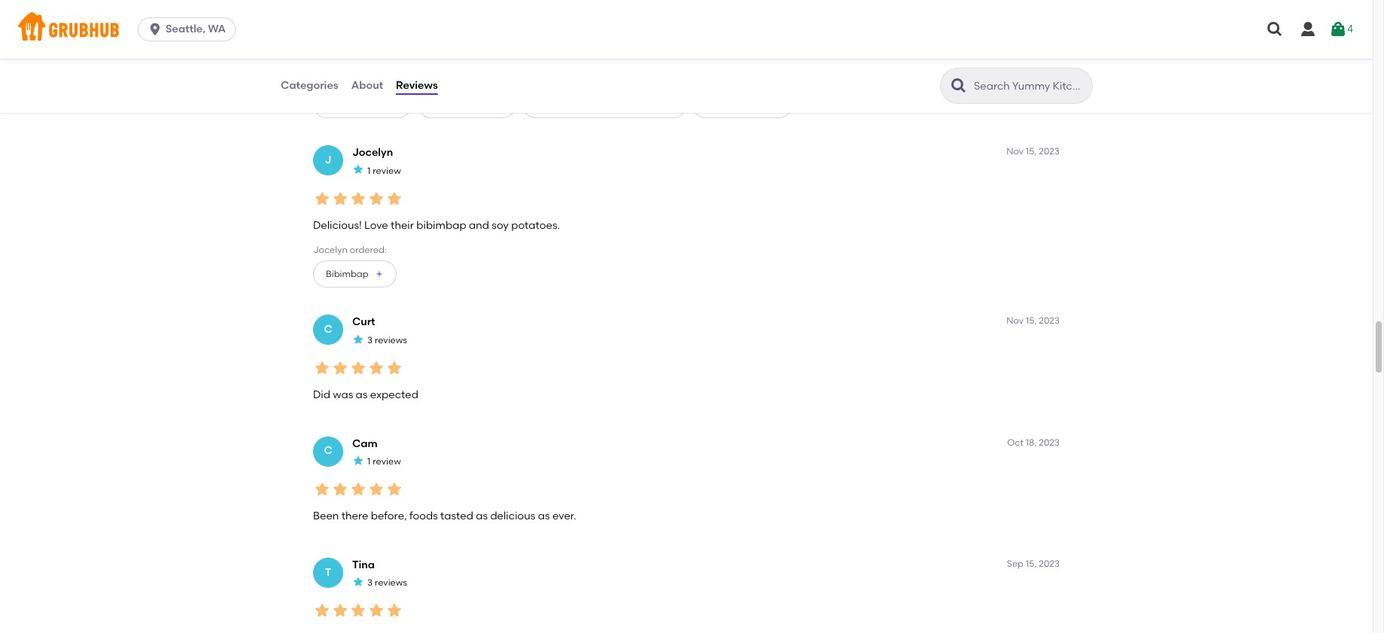 Task type: locate. For each thing, give the bounding box(es) containing it.
nov 15, 2023 for did was as expected
[[1007, 316, 1060, 326]]

nov
[[1007, 146, 1024, 157], [1007, 316, 1024, 326]]

3 15, from the top
[[1026, 559, 1037, 569]]

jocelyn right 'j'
[[352, 146, 393, 159]]

tasted
[[441, 510, 474, 523]]

3 down the curt
[[367, 335, 373, 346]]

jocelyn
[[352, 146, 393, 159], [313, 245, 348, 255]]

2 c from the top
[[324, 445, 333, 457]]

review down cam on the left bottom of the page
[[373, 456, 401, 467]]

3
[[367, 335, 373, 346], [367, 578, 373, 588]]

15, for delicious! love their bibimbap and soy potatoes.
[[1026, 146, 1037, 157]]

0 vertical spatial reviews
[[375, 335, 407, 346]]

as right tasted
[[476, 510, 488, 523]]

1 15, from the top
[[1026, 146, 1037, 157]]

1 vertical spatial 1
[[367, 456, 371, 467]]

0 horizontal spatial svg image
[[148, 22, 163, 37]]

reviews
[[375, 335, 407, 346], [375, 578, 407, 588]]

svg image inside seattle, wa button
[[148, 22, 163, 37]]

1 horizontal spatial jocelyn
[[352, 146, 393, 159]]

categories button
[[280, 59, 339, 113]]

nov 15, 2023
[[1007, 146, 1060, 157], [1007, 316, 1060, 326]]

3 reviews
[[367, 335, 407, 346], [367, 578, 407, 588]]

0 vertical spatial 3
[[367, 335, 373, 346]]

1 horizontal spatial as
[[476, 510, 488, 523]]

jocelyn down delicious! at the left of page
[[313, 245, 348, 255]]

1 c from the top
[[324, 323, 333, 336]]

would
[[313, 49, 346, 62]]

2 3 from the top
[[367, 578, 373, 588]]

1 review up love at the left top of page
[[367, 165, 401, 176]]

c
[[324, 323, 333, 336], [324, 445, 333, 457]]

3 down tina at left bottom
[[367, 578, 373, 588]]

1 reviews from the top
[[375, 335, 407, 346]]

delicious! love their bibimbap and soy potatoes.
[[313, 219, 560, 232]]

3 reviews for tina
[[367, 578, 407, 588]]

2 vertical spatial 15,
[[1026, 559, 1037, 569]]

ordered: down love at the left top of page
[[350, 245, 387, 255]]

3 2023 from the top
[[1039, 437, 1060, 448]]

review
[[373, 165, 401, 176], [373, 456, 401, 467]]

0 vertical spatial jocelyn
[[352, 146, 393, 159]]

1 nov 15, 2023 from the top
[[1007, 146, 1060, 157]]

tina
[[352, 559, 375, 571]]

0 vertical spatial nov 15, 2023
[[1007, 146, 1060, 157]]

2 nov from the top
[[1007, 316, 1024, 326]]

2 horizontal spatial as
[[538, 510, 550, 523]]

3 reviews down tina at left bottom
[[367, 578, 407, 588]]

reviews down tina at left bottom
[[375, 578, 407, 588]]

2 3 reviews from the top
[[367, 578, 407, 588]]

0 vertical spatial 1
[[367, 165, 371, 176]]

0 vertical spatial review
[[373, 165, 401, 176]]

and
[[469, 219, 489, 232]]

nov for delicious! love their bibimbap and soy potatoes.
[[1007, 146, 1024, 157]]

1 3 from the top
[[367, 335, 373, 346]]

1 1 review from the top
[[367, 165, 401, 176]]

bibimbap button
[[313, 261, 397, 288]]

1 vertical spatial jocelyn
[[313, 245, 348, 255]]

1 vertical spatial review
[[373, 456, 401, 467]]

1 for cam
[[367, 456, 371, 467]]

Search Yummy Kitchen search field
[[973, 79, 1088, 93]]

1 vertical spatial nov 15, 2023
[[1007, 316, 1060, 326]]

review for cam
[[373, 456, 401, 467]]

soy
[[492, 219, 509, 232]]

t
[[325, 566, 332, 579]]

1
[[367, 165, 371, 176], [367, 456, 371, 467]]

c left the curt
[[324, 323, 333, 336]]

4 button
[[1330, 16, 1354, 43]]

1 for jocelyn
[[367, 165, 371, 176]]

bibimbap
[[326, 269, 369, 279]]

c left cam on the left bottom of the page
[[324, 445, 333, 457]]

2 1 review from the top
[[367, 456, 401, 467]]

1 vertical spatial 15,
[[1026, 316, 1037, 326]]

1 review from the top
[[373, 165, 401, 176]]

driver!
[[414, 49, 446, 62]]

recommend
[[348, 49, 411, 62]]

0 vertical spatial ordered:
[[345, 75, 382, 86]]

0 vertical spatial 15,
[[1026, 146, 1037, 157]]

2 horizontal spatial svg image
[[1300, 20, 1318, 38]]

reviews for tina
[[375, 578, 407, 588]]

ordered:
[[345, 75, 382, 86], [350, 245, 387, 255]]

wa
[[208, 23, 226, 35]]

2 1 from the top
[[367, 456, 371, 467]]

0 vertical spatial nov
[[1007, 146, 1024, 157]]

1 right 'j'
[[367, 165, 371, 176]]

18,
[[1026, 437, 1037, 448]]

reviews for curt
[[375, 335, 407, 346]]

3 reviews down the curt
[[367, 335, 407, 346]]

2 15, from the top
[[1026, 316, 1037, 326]]

seattle, wa
[[166, 23, 226, 35]]

adrian
[[313, 75, 343, 86]]

review up love at the left top of page
[[373, 165, 401, 176]]

1 vertical spatial reviews
[[375, 578, 407, 588]]

ordered: down would recommend driver! on the top of page
[[345, 75, 382, 86]]

their
[[391, 219, 414, 232]]

curt
[[352, 316, 375, 329]]

1 nov from the top
[[1007, 146, 1024, 157]]

foods
[[410, 510, 438, 523]]

0 vertical spatial c
[[324, 323, 333, 336]]

0 vertical spatial 3 reviews
[[367, 335, 407, 346]]

1 down cam on the left bottom of the page
[[367, 456, 371, 467]]

2 nov 15, 2023 from the top
[[1007, 316, 1060, 326]]

jocelyn for jocelyn ordered:
[[313, 245, 348, 255]]

2 review from the top
[[373, 456, 401, 467]]

1 1 from the top
[[367, 165, 371, 176]]

star icon image
[[352, 164, 364, 176], [313, 189, 331, 207], [331, 189, 349, 207], [349, 189, 367, 207], [367, 189, 386, 207], [386, 189, 404, 207], [352, 333, 364, 345], [313, 359, 331, 377], [331, 359, 349, 377], [349, 359, 367, 377], [367, 359, 386, 377], [386, 359, 404, 377], [352, 455, 364, 467], [313, 481, 331, 499], [331, 481, 349, 499], [349, 481, 367, 499], [367, 481, 386, 499], [386, 481, 404, 499], [352, 576, 364, 588], [313, 602, 331, 620], [331, 602, 349, 620], [349, 602, 367, 620], [367, 602, 386, 620], [386, 602, 404, 620]]

reviews down the curt
[[375, 335, 407, 346]]

1 vertical spatial ordered:
[[350, 245, 387, 255]]

1 vertical spatial 3 reviews
[[367, 578, 407, 588]]

ordered: for adrian ordered:
[[345, 75, 382, 86]]

as
[[356, 389, 368, 402], [476, 510, 488, 523], [538, 510, 550, 523]]

0 horizontal spatial jocelyn
[[313, 245, 348, 255]]

2023
[[1039, 146, 1060, 157], [1039, 316, 1060, 326], [1039, 437, 1060, 448], [1039, 559, 1060, 569]]

as left ever.
[[538, 510, 550, 523]]

1 3 reviews from the top
[[367, 335, 407, 346]]

2 2023 from the top
[[1039, 316, 1060, 326]]

1 vertical spatial c
[[324, 445, 333, 457]]

about button
[[351, 59, 384, 113]]

3 for curt
[[367, 335, 373, 346]]

1 review down cam on the left bottom of the page
[[367, 456, 401, 467]]

15, for did was as expected
[[1026, 316, 1037, 326]]

1 2023 from the top
[[1039, 146, 1060, 157]]

15,
[[1026, 146, 1037, 157], [1026, 316, 1037, 326], [1026, 559, 1037, 569]]

1 review
[[367, 165, 401, 176], [367, 456, 401, 467]]

2 reviews from the top
[[375, 578, 407, 588]]

about
[[351, 79, 383, 92]]

3 for tina
[[367, 578, 373, 588]]

0 vertical spatial 1 review
[[367, 165, 401, 176]]

j
[[325, 153, 332, 166]]

1 vertical spatial 1 review
[[367, 456, 401, 467]]

svg image
[[1266, 20, 1285, 38], [1300, 20, 1318, 38], [148, 22, 163, 37]]

1 vertical spatial 3
[[367, 578, 373, 588]]

4
[[1348, 22, 1354, 35]]

c for curt
[[324, 323, 333, 336]]

as right was
[[356, 389, 368, 402]]

1 vertical spatial nov
[[1007, 316, 1024, 326]]

svg image
[[1330, 20, 1348, 38]]

reviews button
[[395, 59, 439, 113]]



Task type: vqa. For each thing, say whether or not it's contained in the screenshot.
review
yes



Task type: describe. For each thing, give the bounding box(es) containing it.
2023 for been there before, foods tasted as delicious as ever.
[[1039, 437, 1060, 448]]

delicious!
[[313, 219, 362, 232]]

nov 15, 2023 for delicious! love their bibimbap and soy potatoes.
[[1007, 146, 1060, 157]]

seattle, wa button
[[138, 17, 242, 41]]

potatoes.
[[511, 219, 560, 232]]

reviews
[[396, 79, 438, 92]]

cam
[[352, 437, 378, 450]]

oct
[[1008, 437, 1024, 448]]

1 review for jocelyn
[[367, 165, 401, 176]]

ordered: for jocelyn ordered:
[[350, 245, 387, 255]]

search icon image
[[950, 77, 968, 95]]

4 2023 from the top
[[1039, 559, 1060, 569]]

2023 for delicious! love their bibimbap and soy potatoes.
[[1039, 146, 1060, 157]]

there
[[342, 510, 368, 523]]

love
[[365, 219, 388, 232]]

plus icon image
[[375, 270, 384, 279]]

c for cam
[[324, 445, 333, 457]]

jocelyn for jocelyn
[[352, 146, 393, 159]]

been there before, foods tasted as delicious as ever.
[[313, 510, 577, 523]]

adrian ordered:
[[313, 75, 382, 86]]

categories
[[281, 79, 339, 92]]

bibimbap
[[417, 219, 467, 232]]

2023 for did was as expected
[[1039, 316, 1060, 326]]

0 horizontal spatial as
[[356, 389, 368, 402]]

1 horizontal spatial svg image
[[1266, 20, 1285, 38]]

sep
[[1007, 559, 1024, 569]]

ever.
[[553, 510, 577, 523]]

before,
[[371, 510, 407, 523]]

would recommend driver!
[[313, 49, 446, 62]]

3 reviews for curt
[[367, 335, 407, 346]]

did was as expected
[[313, 389, 419, 402]]

jocelyn ordered:
[[313, 245, 387, 255]]

oct 18, 2023
[[1008, 437, 1060, 448]]

been
[[313, 510, 339, 523]]

review for jocelyn
[[373, 165, 401, 176]]

delicious
[[490, 510, 536, 523]]

did
[[313, 389, 331, 402]]

1 review for cam
[[367, 456, 401, 467]]

seattle,
[[166, 23, 205, 35]]

was
[[333, 389, 353, 402]]

expected
[[370, 389, 419, 402]]

main navigation navigation
[[0, 0, 1373, 59]]

nov for did was as expected
[[1007, 316, 1024, 326]]

sep 15, 2023
[[1007, 559, 1060, 569]]



